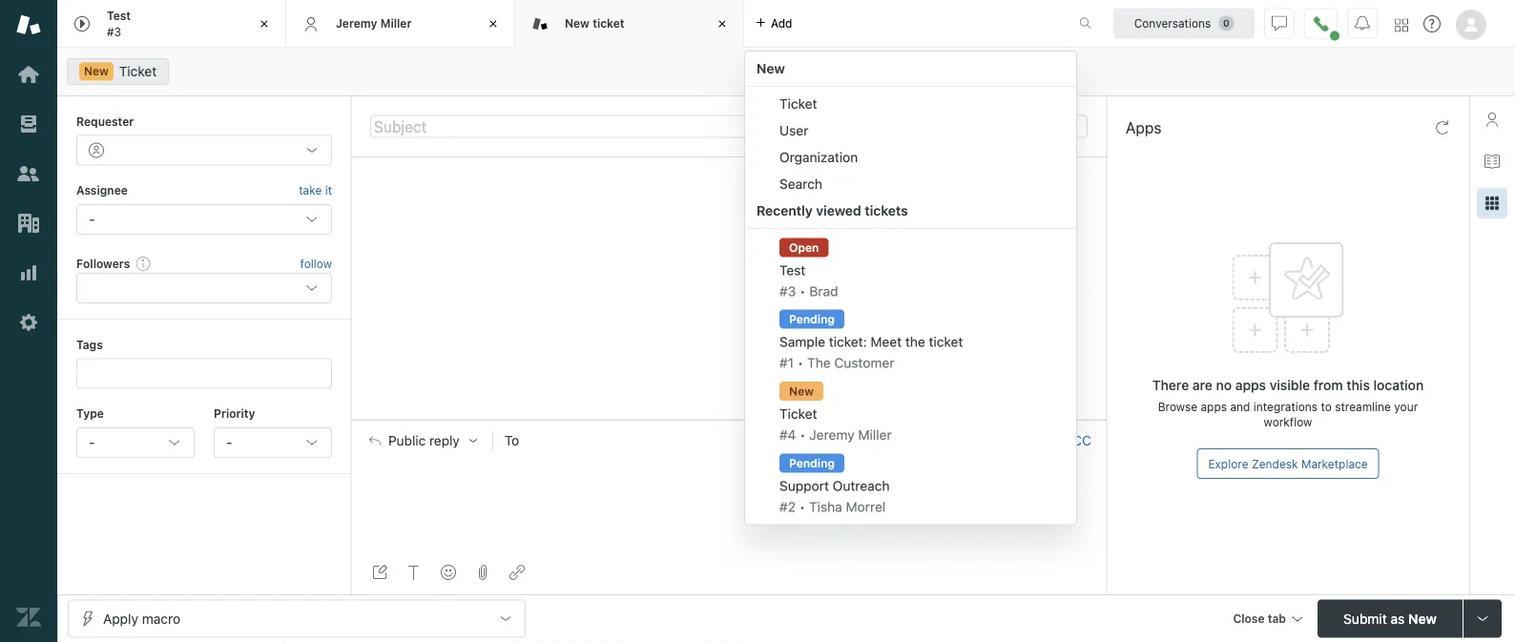 Task type: vqa. For each thing, say whether or not it's contained in the screenshot.


Task type: locate. For each thing, give the bounding box(es) containing it.
get help image
[[1424, 15, 1441, 32]]

- for priority
[[226, 435, 232, 450]]

- button for type
[[76, 427, 195, 458]]

menu item containing support outreach
[[745, 448, 1076, 520]]

explore zendesk marketplace
[[1208, 457, 1368, 470]]

- inside assignee 'element'
[[89, 211, 95, 227]]

1 vertical spatial jeremy
[[810, 427, 855, 443]]

from
[[1314, 377, 1343, 393]]

1 vertical spatial miller
[[858, 427, 892, 443]]

• inside open test #3 • brad
[[800, 283, 806, 299]]

0 horizontal spatial apps
[[1201, 400, 1227, 413]]

apply
[[103, 611, 138, 626]]

• inside pending sample ticket: meet the ticket #1 • the customer
[[798, 355, 804, 371]]

pending up support
[[789, 456, 835, 470]]

0 vertical spatial ticket
[[119, 63, 157, 79]]

1 vertical spatial test
[[780, 262, 806, 278]]

test inside open test #3 • brad
[[780, 262, 806, 278]]

#3
[[107, 25, 121, 38], [780, 283, 796, 299]]

ticket
[[593, 16, 625, 30], [929, 334, 963, 350]]

1 vertical spatial pending
[[789, 456, 835, 470]]

1 vertical spatial #3
[[780, 283, 796, 299]]

apps
[[1235, 377, 1266, 393], [1201, 400, 1227, 413]]

take it
[[299, 184, 332, 197]]

add attachment image
[[475, 565, 490, 580]]

1 horizontal spatial ticket
[[929, 334, 963, 350]]

menu inside tabs tab list
[[744, 51, 1077, 525]]

1 horizontal spatial jeremy
[[810, 427, 855, 443]]

and
[[1230, 400, 1250, 413]]

- button
[[76, 427, 195, 458], [214, 427, 332, 458]]

close image
[[713, 14, 732, 33]]

0 horizontal spatial jeremy
[[336, 16, 377, 30]]

- button down type
[[76, 427, 195, 458]]

3 menu item from the top
[[745, 377, 1076, 448]]

•
[[800, 283, 806, 299], [798, 355, 804, 371], [800, 427, 806, 443], [799, 499, 806, 515]]

pending inside the pending support outreach #2 • tisha morrel
[[789, 456, 835, 470]]

- down assignee
[[89, 211, 95, 227]]

support
[[780, 478, 829, 494]]

2 vertical spatial ticket
[[780, 406, 817, 422]]

search menu item
[[745, 171, 1076, 198]]

visible
[[1270, 377, 1310, 393]]

test
[[107, 9, 131, 23], [780, 262, 806, 278]]

pending for support
[[789, 456, 835, 470]]

1 horizontal spatial apps
[[1235, 377, 1266, 393]]

pending inside pending sample ticket: meet the ticket #1 • the customer
[[789, 313, 835, 326]]

0 horizontal spatial miller
[[380, 16, 412, 30]]

user menu item
[[745, 117, 1076, 144]]

pending sample ticket: meet the ticket #1 • the customer
[[780, 313, 963, 371]]

close image
[[255, 14, 274, 33], [484, 14, 503, 33]]

requester
[[76, 115, 134, 128]]

jeremy inside the new ticket #4 • jeremy miller
[[810, 427, 855, 443]]

#3 left brad
[[780, 283, 796, 299]]

button displays agent's chat status as invisible. image
[[1272, 16, 1287, 31]]

no
[[1216, 377, 1232, 393]]

1 pending from the top
[[789, 313, 835, 326]]

pending up sample
[[789, 313, 835, 326]]

1 menu item from the top
[[745, 233, 1076, 305]]

• left brad
[[800, 283, 806, 299]]

• right #2
[[799, 499, 806, 515]]

organizations image
[[16, 211, 41, 236]]

close image inside jeremy miller tab
[[484, 14, 503, 33]]

customer context image
[[1485, 112, 1500, 127]]

2 menu item from the top
[[745, 305, 1076, 377]]

jeremy inside jeremy miller tab
[[336, 16, 377, 30]]

your
[[1394, 400, 1418, 413]]

menu item
[[745, 233, 1076, 305], [745, 305, 1076, 377], [745, 377, 1076, 448], [745, 448, 1076, 520]]

apps up the and
[[1235, 377, 1266, 393]]

apps down no
[[1201, 400, 1227, 413]]

ticket inside secondary element
[[119, 63, 157, 79]]

1 horizontal spatial test
[[780, 262, 806, 278]]

test inside tab
[[107, 9, 131, 23]]

0 horizontal spatial test
[[107, 9, 131, 23]]

0 vertical spatial apps
[[1235, 377, 1266, 393]]

submit as new
[[1344, 611, 1437, 626]]

knowledge image
[[1485, 154, 1500, 169]]

new inside the new ticket tab
[[565, 16, 590, 30]]

0 vertical spatial pending
[[789, 313, 835, 326]]

main element
[[0, 0, 57, 642]]

apps
[[1126, 119, 1162, 137]]

#3 inside test #3
[[107, 25, 121, 38]]

• right #4
[[800, 427, 806, 443]]

as
[[1391, 611, 1405, 626]]

the
[[807, 355, 831, 371]]

1 horizontal spatial #3
[[780, 283, 796, 299]]

• right #1
[[798, 355, 804, 371]]

0 vertical spatial ticket
[[593, 16, 625, 30]]

ticket inside pending sample ticket: meet the ticket #1 • the customer
[[929, 334, 963, 350]]

- down priority at the bottom
[[226, 435, 232, 450]]

to
[[505, 433, 519, 448]]

draft mode image
[[372, 565, 387, 580]]

location
[[1374, 377, 1424, 393]]

1 vertical spatial ticket
[[780, 96, 817, 112]]

open
[[789, 241, 819, 254]]

insert emojis image
[[441, 565, 456, 580]]

recently viewed tickets
[[757, 203, 908, 219]]

pending
[[789, 313, 835, 326], [789, 456, 835, 470]]

- down type
[[89, 435, 95, 450]]

info on adding followers image
[[136, 256, 151, 271]]

None field
[[531, 431, 1065, 450]]

1 - button from the left
[[76, 427, 195, 458]]

0 horizontal spatial - button
[[76, 427, 195, 458]]

0 horizontal spatial ticket
[[593, 16, 625, 30]]

menu
[[744, 51, 1077, 525]]

reporting image
[[16, 260, 41, 285]]

test down open
[[780, 262, 806, 278]]

admin image
[[16, 310, 41, 335]]

#3 right zendesk support icon
[[107, 25, 121, 38]]

- button down priority at the bottom
[[214, 427, 332, 458]]

are
[[1193, 377, 1213, 393]]

close
[[1233, 612, 1265, 625]]

2 pending from the top
[[789, 456, 835, 470]]

2 - button from the left
[[214, 427, 332, 458]]

ticket up #4
[[780, 406, 817, 422]]

1 vertical spatial ticket
[[929, 334, 963, 350]]

ticket down test #3 at the top left of the page
[[119, 63, 157, 79]]

test right zendesk support icon
[[107, 9, 131, 23]]

new
[[565, 16, 590, 30], [757, 61, 785, 76], [84, 64, 109, 78], [789, 384, 814, 398], [1408, 611, 1437, 626]]

ticket
[[119, 63, 157, 79], [780, 96, 817, 112], [780, 406, 817, 422]]

1 horizontal spatial miller
[[858, 427, 892, 443]]

0 vertical spatial test
[[107, 9, 131, 23]]

menu containing new
[[744, 51, 1077, 525]]

ticket inside tab
[[593, 16, 625, 30]]

assignee element
[[76, 204, 332, 235]]

macro
[[142, 611, 180, 626]]

new ticket #4 • jeremy miller
[[780, 384, 892, 443]]

displays possible ticket submission types image
[[1475, 611, 1490, 626]]

jeremy
[[336, 16, 377, 30], [810, 427, 855, 443]]

4 menu item from the top
[[745, 448, 1076, 520]]

new ticket tab
[[515, 0, 744, 48]]

0 horizontal spatial close image
[[255, 14, 274, 33]]

tab
[[1268, 612, 1286, 625]]

-
[[89, 211, 95, 227], [89, 435, 95, 450], [226, 435, 232, 450]]

- for type
[[89, 435, 95, 450]]

1 horizontal spatial - button
[[214, 427, 332, 458]]

0 horizontal spatial #3
[[107, 25, 121, 38]]

0 vertical spatial miller
[[380, 16, 412, 30]]

add
[[771, 17, 792, 30]]

tab
[[57, 0, 286, 48]]

take it button
[[299, 181, 332, 200]]

0 vertical spatial #3
[[107, 25, 121, 38]]

miller
[[380, 16, 412, 30], [858, 427, 892, 443]]

0 vertical spatial jeremy
[[336, 16, 377, 30]]

tabs tab list
[[57, 0, 1077, 525]]

2 close image from the left
[[484, 14, 503, 33]]

- button for priority
[[214, 427, 332, 458]]

1 horizontal spatial close image
[[484, 14, 503, 33]]

there are no apps visible from this location browse apps and integrations to streamline your workflow
[[1152, 377, 1424, 428]]

ticket up user
[[780, 96, 817, 112]]

#4
[[780, 427, 796, 443]]



Task type: describe. For each thing, give the bounding box(es) containing it.
sample
[[780, 334, 825, 350]]

add link (cmd k) image
[[510, 565, 525, 580]]

jeremy miller
[[336, 16, 412, 30]]

notifications image
[[1355, 16, 1370, 31]]

assignee
[[76, 184, 128, 197]]

follow button
[[300, 255, 332, 272]]

miller inside the new ticket #4 • jeremy miller
[[858, 427, 892, 443]]

ticket menu item
[[745, 91, 1076, 117]]

close tab button
[[1225, 600, 1310, 641]]

tab containing test
[[57, 0, 286, 48]]

the
[[905, 334, 925, 350]]

user
[[780, 123, 809, 138]]

cc button
[[1073, 432, 1092, 449]]

conversations button
[[1114, 8, 1255, 39]]

1 close image from the left
[[255, 14, 274, 33]]

type
[[76, 407, 104, 420]]

close tab
[[1233, 612, 1286, 625]]

organization
[[780, 149, 858, 165]]

#3 inside open test #3 • brad
[[780, 283, 796, 299]]

format text image
[[406, 565, 422, 580]]

Subject field
[[370, 115, 1088, 138]]

ticket:
[[829, 334, 867, 350]]

public reply
[[388, 433, 460, 448]]

menu item containing sample ticket: meet the ticket
[[745, 305, 1076, 377]]

priority
[[214, 407, 255, 420]]

open test #3 • brad
[[780, 241, 838, 299]]

followers
[[76, 256, 130, 270]]

• inside the new ticket #4 • jeremy miller
[[800, 427, 806, 443]]

add button
[[744, 0, 804, 47]]

secondary element
[[57, 52, 1515, 91]]

marketplace
[[1301, 457, 1368, 470]]

integrations
[[1254, 400, 1318, 413]]

apps image
[[1485, 196, 1500, 211]]

minimize composer image
[[721, 412, 737, 427]]

#2
[[780, 499, 796, 515]]

customer
[[834, 355, 895, 371]]

to
[[1321, 400, 1332, 413]]

ticket inside the new ticket #4 • jeremy miller
[[780, 406, 817, 422]]

cc
[[1073, 433, 1091, 448]]

zendesk support image
[[16, 12, 41, 37]]

follow
[[300, 257, 332, 270]]

public reply button
[[352, 421, 492, 461]]

#1
[[780, 355, 794, 371]]

recently
[[757, 203, 813, 219]]

new inside the new ticket #4 • jeremy miller
[[789, 384, 814, 398]]

views image
[[16, 112, 41, 136]]

menu item containing ticket
[[745, 377, 1076, 448]]

ticket inside menu item
[[780, 96, 817, 112]]

viewed
[[816, 203, 861, 219]]

public
[[388, 433, 426, 448]]

explore
[[1208, 457, 1249, 470]]

organization menu item
[[745, 144, 1076, 171]]

it
[[325, 184, 332, 197]]

brad
[[809, 283, 838, 299]]

apply macro
[[103, 611, 180, 626]]

menu item containing test
[[745, 233, 1076, 305]]

streamline
[[1335, 400, 1391, 413]]

tags
[[76, 338, 103, 351]]

conversations
[[1134, 17, 1211, 30]]

tisha
[[809, 499, 842, 515]]

outreach
[[833, 478, 890, 494]]

meet
[[871, 334, 902, 350]]

there
[[1152, 377, 1189, 393]]

zendesk image
[[16, 605, 41, 630]]

customers image
[[16, 161, 41, 186]]

pending for sample
[[789, 313, 835, 326]]

search
[[780, 176, 822, 192]]

1 vertical spatial apps
[[1201, 400, 1227, 413]]

new inside secondary element
[[84, 64, 109, 78]]

get started image
[[16, 62, 41, 87]]

take
[[299, 184, 322, 197]]

tickets
[[865, 203, 908, 219]]

explore zendesk marketplace button
[[1197, 448, 1379, 479]]

reply
[[429, 433, 460, 448]]

Public reply composer text field
[[361, 461, 1098, 501]]

miller inside tab
[[380, 16, 412, 30]]

workflow
[[1264, 415, 1312, 428]]

followers element
[[76, 273, 332, 304]]

zendesk
[[1252, 457, 1298, 470]]

morrel
[[846, 499, 886, 515]]

submit
[[1344, 611, 1387, 626]]

pending support outreach #2 • tisha morrel
[[780, 456, 890, 515]]

zendesk products image
[[1395, 19, 1408, 32]]

jeremy miller tab
[[286, 0, 515, 48]]

new ticket
[[565, 16, 625, 30]]

• inside the pending support outreach #2 • tisha morrel
[[799, 499, 806, 515]]

browse
[[1158, 400, 1198, 413]]

test #3
[[107, 9, 131, 38]]

this
[[1347, 377, 1370, 393]]

requester element
[[76, 135, 332, 165]]



